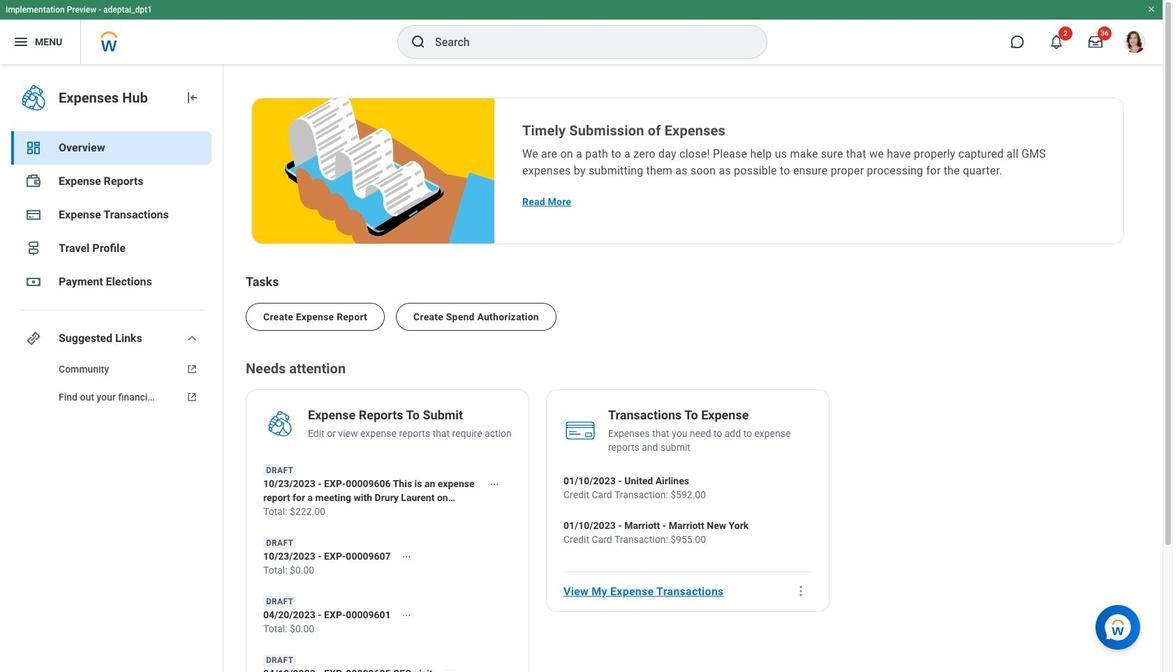 Task type: describe. For each thing, give the bounding box(es) containing it.
transformation import image
[[184, 89, 200, 106]]

timely submission of expenses element
[[522, 121, 1096, 140]]

related actions image for 04/19/2023 - exp-00009605 cfo visit element
[[443, 670, 453, 672]]

edit or view expense reports that require action element
[[308, 427, 512, 441]]

expenses hub element
[[59, 88, 172, 108]]

credit card transaction: $592.00 element
[[564, 488, 706, 502]]

total: $222.00 element
[[263, 505, 512, 519]]

expense reports to submit element
[[308, 407, 463, 427]]

04/20/2023 - exp-00009601 element
[[263, 608, 424, 622]]

justify image
[[13, 34, 29, 50]]

search image
[[410, 34, 427, 50]]

ext link image
[[184, 390, 200, 404]]

credit card transaction: $955.00 element
[[564, 533, 749, 547]]

timeline milestone image
[[25, 240, 42, 257]]

credit card image
[[25, 207, 42, 223]]

10/23/2023 - exp-00009607 element
[[263, 550, 424, 564]]

close environment banner image
[[1147, 5, 1156, 13]]

chevron down small image
[[184, 330, 200, 347]]



Task type: locate. For each thing, give the bounding box(es) containing it.
total: $0.00 element up 04/20/2023 - exp-00009601 element
[[263, 564, 424, 578]]

inbox large image
[[1089, 35, 1103, 49]]

dashboard image
[[25, 140, 42, 156]]

total: $0.00 element up 04/19/2023 - exp-00009605 cfo visit element
[[263, 622, 424, 636]]

transactions to expense element
[[608, 407, 749, 427]]

04/19/2023 - exp-00009605 cfo visit element
[[263, 667, 465, 672]]

list
[[246, 292, 1130, 331]]

2 total: $0.00 element from the top
[[263, 622, 424, 636]]

1 vertical spatial related actions image
[[443, 670, 453, 672]]

related actions image for 10/23/2023 - exp-00009606 this is an expense report for a meeting with drury laurent on 10/23/23 element in the bottom of the page
[[489, 480, 499, 490]]

0 vertical spatial related actions image
[[489, 480, 499, 490]]

task pay image
[[25, 173, 42, 190]]

navigation pane region
[[0, 64, 223, 672]]

0 vertical spatial total: $0.00 element
[[263, 564, 424, 578]]

total: $0.00 element for related actions icon in the 04/20/2023 - exp-00009601 element
[[263, 622, 424, 636]]

related actions image
[[401, 553, 411, 562], [443, 670, 453, 672]]

total: $0.00 element
[[263, 564, 424, 578], [263, 622, 424, 636]]

expenses that you need to add to expense reports and submit element
[[608, 427, 812, 455]]

related actions image
[[489, 480, 499, 490], [401, 611, 411, 621]]

10/23/2023 - exp-00009606 this is an expense report for a meeting with drury laurent on 10/23/23 element
[[263, 477, 512, 505]]

related actions image inside 04/20/2023 - exp-00009601 element
[[401, 611, 411, 621]]

0 horizontal spatial related actions image
[[401, 553, 411, 562]]

related actions image inside 10/23/2023 - exp-00009606 this is an expense report for a meeting with drury laurent on 10/23/23 element
[[489, 480, 499, 490]]

1 vertical spatial related actions image
[[401, 611, 411, 621]]

0 vertical spatial related actions image
[[401, 553, 411, 562]]

related actions vertical image
[[794, 584, 808, 598]]

ext link image
[[184, 362, 200, 376]]

related actions image inside 10/23/2023 - exp-00009607 element
[[401, 553, 411, 562]]

1 vertical spatial total: $0.00 element
[[263, 622, 424, 636]]

1 horizontal spatial related actions image
[[489, 480, 499, 490]]

related actions image for 10/23/2023 - exp-00009607 element
[[401, 553, 411, 562]]

banner
[[0, 0, 1163, 64]]

dollar image
[[25, 274, 42, 290]]

profile logan mcneil image
[[1124, 31, 1146, 56]]

notifications large image
[[1050, 35, 1063, 49]]

link image
[[25, 330, 42, 347]]

1 total: $0.00 element from the top
[[263, 564, 424, 578]]

Search Workday  search field
[[435, 27, 738, 57]]

total: $0.00 element for related actions image in 10/23/2023 - exp-00009607 element
[[263, 564, 424, 578]]

1 horizontal spatial related actions image
[[443, 670, 453, 672]]

related actions image for 04/20/2023 - exp-00009601 element
[[401, 611, 411, 621]]

0 horizontal spatial related actions image
[[401, 611, 411, 621]]

related actions image inside 04/19/2023 - exp-00009605 cfo visit element
[[443, 670, 453, 672]]



Task type: vqa. For each thing, say whether or not it's contained in the screenshot.
MAIL "ICON"
no



